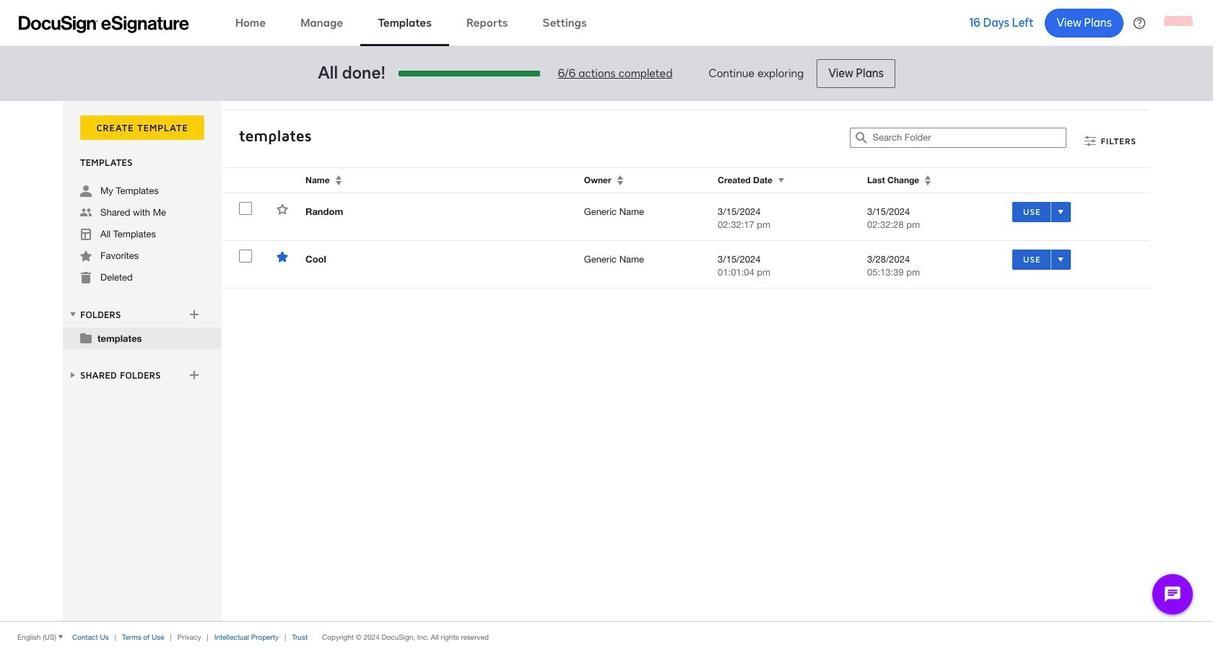 Task type: locate. For each thing, give the bounding box(es) containing it.
user image
[[80, 186, 92, 197]]

more info region
[[0, 622, 1213, 653]]

trash image
[[80, 272, 92, 284]]

secondary navigation region
[[63, 101, 1154, 622]]

Search Folder text field
[[873, 129, 1066, 147]]

star filled image
[[80, 251, 92, 262]]

shared image
[[80, 207, 92, 219]]



Task type: vqa. For each thing, say whether or not it's contained in the screenshot.
shared icon
yes



Task type: describe. For each thing, give the bounding box(es) containing it.
templates image
[[80, 229, 92, 241]]

remove cool from favorites image
[[277, 251, 288, 263]]

view shared folders image
[[67, 370, 79, 381]]

add random to favorites image
[[277, 204, 288, 215]]

docusign esignature image
[[19, 16, 189, 33]]

view folders image
[[67, 309, 79, 321]]

your uploaded profile image image
[[1164, 8, 1193, 37]]

folder image
[[80, 332, 92, 344]]



